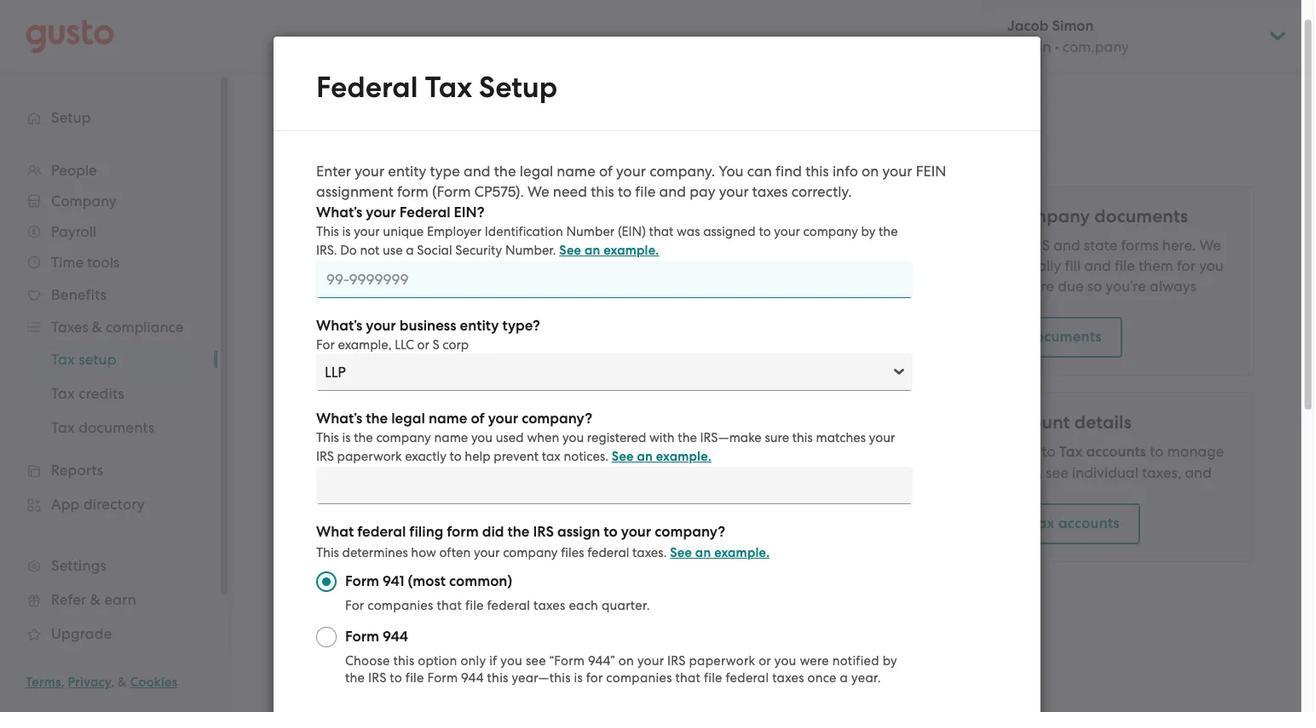 Task type: locate. For each thing, give the bounding box(es) containing it.
a inside form 944 choose this option only if you see "form 944" on your irs paperwork or you were notified by the irs to file form 944 this year—this is for companies that file federal taxes once a year.
[[840, 671, 848, 686]]

for
[[1177, 257, 1196, 274], [586, 671, 603, 686]]

0 vertical spatial federal tax setup
[[316, 70, 558, 105]]

1 vertical spatial see an example.
[[612, 449, 712, 465]]

business
[[400, 317, 456, 335]]

by inside form 944 choose this option only if you see "form 944" on your irs paperwork or you were notified by the irs to file form 944 this year—this is for companies that file federal taxes once a year.
[[883, 654, 898, 669]]

a down notified
[[840, 671, 848, 686]]

2 n/a from the top
[[481, 257, 507, 274]]

0 vertical spatial this
[[316, 224, 339, 240]]

here.
[[1163, 237, 1196, 254]]

irs right 944"
[[668, 654, 686, 669]]

2 vertical spatial name
[[434, 430, 468, 446]]

form for form 944
[[345, 628, 379, 646]]

irs—make
[[700, 430, 762, 446]]

0 horizontal spatial see
[[526, 654, 546, 669]]

0 vertical spatial company?
[[522, 410, 592, 428]]

what's the legal name of your company?
[[316, 410, 592, 428]]

fill
[[1065, 257, 1081, 274]]

we right 'here.'
[[1200, 237, 1222, 254]]

1 vertical spatial accounts
[[1059, 515, 1120, 533]]

3 this from the top
[[316, 546, 339, 561]]

tax
[[542, 449, 561, 465]]

,
[[61, 675, 65, 690], [111, 675, 115, 690]]

0 vertical spatial taxes
[[753, 183, 788, 200]]

over
[[1009, 443, 1038, 460]]

see an example. down number
[[559, 243, 659, 258]]

944 up choose
[[383, 628, 408, 646]]

or left s
[[417, 338, 430, 353]]

notices.
[[564, 449, 609, 465]]

form up often
[[447, 523, 479, 541]]

1 vertical spatial example.
[[656, 449, 712, 465]]

0 vertical spatial paperwork
[[337, 449, 402, 465]]

or
[[417, 338, 430, 353], [759, 654, 771, 669]]

tax down "tax account details"
[[1059, 443, 1083, 461]]

1 vertical spatial companies
[[606, 671, 672, 686]]

forms
[[1121, 237, 1159, 254]]

social
[[417, 243, 452, 258]]

on
[[862, 163, 879, 180], [619, 654, 634, 669]]

1 horizontal spatial for
[[345, 598, 364, 614]]

irs up automatically
[[1030, 237, 1050, 254]]

federal tax setup document
[[274, 37, 1041, 713]]

company?
[[522, 410, 592, 428], [655, 523, 726, 541]]

identification
[[485, 224, 563, 240]]

a right the use at the left of the page
[[406, 243, 414, 258]]

was
[[677, 224, 700, 240]]

and up so
[[1084, 257, 1111, 274]]

your right matches at the right bottom
[[869, 430, 895, 446]]

federal tax setup up setup
[[316, 70, 558, 105]]

to inside to manage the details, see individual taxes, and more.
[[1150, 443, 1164, 460]]

how
[[411, 546, 436, 561]]

name
[[557, 163, 596, 180], [429, 410, 467, 428], [434, 430, 468, 446]]

an for what's the legal name of your company?
[[637, 449, 653, 465]]

1 vertical spatial of
[[471, 410, 485, 428]]

that inside this is your unique employer identification number (ein) that was assigned to your company by the irs. do not use a social security number.
[[649, 224, 674, 240]]

to right assign
[[604, 523, 618, 541]]

1 vertical spatial this
[[316, 430, 339, 446]]

2 vertical spatial is
[[574, 671, 583, 686]]

unique
[[383, 224, 424, 240]]

this inside what federal filing form did the irs assign to your company? this determines how often your company files federal taxes. see an example.
[[316, 546, 339, 561]]

your up automatically
[[997, 237, 1026, 254]]

more.
[[968, 485, 1007, 502]]

and
[[464, 163, 491, 180], [659, 183, 686, 200], [1054, 237, 1081, 254], [1084, 257, 1111, 274], [1185, 465, 1212, 482]]

legal up exactly
[[391, 410, 425, 428]]

1 horizontal spatial legal
[[520, 163, 553, 180]]

taxes inside form 944 choose this option only if you see "form 944" on your irs paperwork or you were notified by the irs to file form 944 this year—this is for companies that file federal taxes once a year.
[[772, 671, 804, 686]]

what's
[[316, 204, 362, 222], [316, 317, 362, 335], [316, 410, 362, 428]]

to inside what federal filing form did the irs assign to your company? this determines how often your company files federal taxes. see an example.
[[604, 523, 618, 541]]

always
[[1150, 278, 1197, 295]]

companies inside form 944 choose this option only if you see "form 944" on your irs paperwork or you were notified by the irs to file form 944 this year—this is for companies that file federal taxes once a year.
[[606, 671, 672, 686]]

0 vertical spatial form
[[397, 183, 429, 200]]

0 horizontal spatial on
[[619, 654, 634, 669]]

were
[[800, 654, 829, 669]]

1 vertical spatial what's
[[316, 317, 362, 335]]

company up exactly
[[376, 430, 431, 446]]

tax up type
[[425, 70, 472, 105]]

1 horizontal spatial an
[[637, 449, 653, 465]]

this inside this is your unique employer identification number (ein) that was assigned to your company by the irs. do not use a social security number.
[[316, 224, 339, 240]]

see an example. button down number
[[559, 240, 659, 261]]

2 vertical spatial this
[[316, 546, 339, 561]]

federal inside form 944 choose this option only if you see "form 944" on your irs paperwork or you were notified by the irs to file form 944 this year—this is for companies that file federal taxes once a year.
[[726, 671, 769, 686]]

is
[[342, 224, 351, 240], [342, 430, 351, 446], [574, 671, 583, 686]]

schedule
[[406, 291, 467, 308]]

cookies
[[130, 675, 178, 690]]

what's your business entity type? for example, llc or s corp
[[316, 317, 540, 353]]

federal down common)
[[487, 598, 530, 614]]

2 vertical spatial see an example. button
[[670, 543, 770, 563]]

1 vertical spatial form
[[447, 523, 479, 541]]

of inside "enter your entity type and the legal name of your company. you can find this info on your fein assignment form (form cp575). we need this to file and pay your taxes correctly."
[[599, 163, 613, 180]]

what's for what's your federal ein?
[[316, 204, 362, 222]]

enter your entity type and the legal name of your company. you can find this info on your fein assignment form (form cp575). we need this to file and pay your taxes correctly.
[[316, 163, 947, 200]]

(form
[[432, 183, 471, 200]]

an down with
[[637, 449, 653, 465]]

0 vertical spatial what's
[[316, 204, 362, 222]]

see an example. button down with
[[612, 447, 712, 467]]

federal
[[316, 70, 418, 105], [291, 187, 367, 213], [400, 204, 451, 222], [390, 222, 441, 240]]

on inside form 944 choose this option only if you see "form 944" on your irs paperwork or you were notified by the irs to file form 944 this year—this is for companies that file federal taxes once a year.
[[619, 654, 634, 669]]

form down option
[[427, 671, 458, 686]]

to inside this is your unique employer identification number (ein) that was assigned to your company by the irs. do not use a social security number.
[[759, 224, 771, 240]]

1 vertical spatial taxes
[[534, 598, 566, 614]]

taxes inside "enter your entity type and the legal name of your company. you can find this info on your fein assignment form (form cp575). we need this to file and pay your taxes correctly."
[[753, 183, 788, 200]]

for inside form 941 (most common) for companies that file federal taxes each quarter.
[[345, 598, 364, 614]]

see down head over to tax accounts
[[1046, 465, 1069, 482]]

semiweekly
[[481, 291, 560, 308]]

what's inside what's your business entity type? for example, llc or s corp
[[316, 317, 362, 335]]

to manage the details, see individual taxes, and more.
[[968, 443, 1225, 502]]

0 horizontal spatial when
[[527, 430, 560, 446]]

when inside see your irs and state forms here. we automatically fill and file them for you when they're due so you're always covered.
[[968, 278, 1005, 295]]

0 vertical spatial companies
[[368, 598, 434, 614]]

to left help
[[450, 449, 462, 465]]

0 vertical spatial see an example. button
[[559, 240, 659, 261]]

1 horizontal spatial of
[[599, 163, 613, 180]]

to down choose
[[390, 671, 402, 686]]

accounts up individual
[[1086, 443, 1147, 461]]

0 horizontal spatial form
[[397, 183, 429, 200]]

1 horizontal spatial form
[[447, 523, 479, 541]]

on right info
[[862, 163, 879, 180]]

entity up "corp"
[[460, 317, 499, 335]]

1 horizontal spatial setup
[[479, 70, 558, 105]]

when up tax
[[527, 430, 560, 446]]

1 what's from the top
[[316, 204, 362, 222]]

what's up example,
[[316, 317, 362, 335]]

what's down example,
[[316, 410, 362, 428]]

is inside this is the company name you used when you registered with the irs—make sure this matches your irs paperwork exactly to help prevent tax notices.
[[342, 430, 351, 446]]

what's for what's the legal name of your company?
[[316, 410, 362, 428]]

0 vertical spatial form
[[345, 573, 379, 591]]

legal up need
[[520, 163, 553, 180]]

automatically
[[968, 257, 1062, 274]]

companies down 941
[[368, 598, 434, 614]]

name down what's the legal name of your company?
[[434, 430, 468, 446]]

find
[[776, 163, 802, 180]]

see down "your"
[[968, 237, 993, 254]]

1 horizontal spatial we
[[1200, 237, 1222, 254]]

legal inside "enter your entity type and the legal name of your company. you can find this info on your fein assignment form (form cp575). we need this to file and pay your taxes correctly."
[[520, 163, 553, 180]]

account
[[1003, 412, 1070, 434]]

we left need
[[528, 183, 550, 200]]

irs left assign
[[533, 523, 554, 541]]

1 horizontal spatial by
[[883, 654, 898, 669]]

for down 944"
[[586, 671, 603, 686]]

see an example. for what's your federal ein?
[[559, 243, 659, 258]]

n/a up security
[[481, 222, 507, 240]]

this inside this is the company name you used when you registered with the irs—make sure this matches your irs paperwork exactly to help prevent tax notices.
[[316, 430, 339, 446]]

of up help
[[471, 410, 485, 428]]

documents down the due
[[1026, 328, 1102, 346]]

see an example. down with
[[612, 449, 712, 465]]

taxes down 'were'
[[772, 671, 804, 686]]

company
[[366, 257, 432, 274]]

this for what's the legal name of your company?
[[316, 430, 339, 446]]

1 vertical spatial company?
[[655, 523, 726, 541]]

edit
[[899, 222, 925, 240]]

file inside form 941 (most common) for companies that file federal taxes each quarter.
[[465, 598, 484, 614]]

1 vertical spatial we
[[1200, 237, 1222, 254]]

name up need
[[557, 163, 596, 180]]

1 vertical spatial when
[[527, 430, 560, 446]]

this right 'sure'
[[793, 430, 813, 446]]

see down registered
[[612, 449, 634, 465]]

1 vertical spatial is
[[342, 430, 351, 446]]

see up year—this
[[526, 654, 546, 669]]

0 horizontal spatial a
[[406, 243, 414, 258]]

for
[[316, 338, 335, 353], [345, 598, 364, 614]]

0 horizontal spatial ,
[[61, 675, 65, 690]]

1 horizontal spatial a
[[840, 671, 848, 686]]

1 horizontal spatial ,
[[111, 675, 115, 690]]

your down did
[[474, 546, 500, 561]]

1 vertical spatial setup
[[413, 187, 472, 213]]

an
[[585, 243, 601, 258], [637, 449, 653, 465], [695, 546, 711, 561]]

and down manage
[[1185, 465, 1212, 482]]

company down correctly.
[[803, 224, 858, 240]]

None radio
[[316, 572, 337, 592], [316, 627, 337, 648], [316, 572, 337, 592], [316, 627, 337, 648]]

your inside what's your business entity type? for example, llc or s corp
[[366, 317, 396, 335]]

this down if
[[487, 671, 509, 686]]

1 horizontal spatial for
[[1177, 257, 1196, 274]]

on right 944"
[[619, 654, 634, 669]]

that inside form 944 choose this option only if you see "form 944" on your irs paperwork or you were notified by the irs to file form 944 this year—this is for companies that file federal taxes once a year.
[[676, 671, 701, 686]]

2 horizontal spatial that
[[676, 671, 701, 686]]

or inside what's your business entity type? for example, llc or s corp
[[417, 338, 430, 353]]

0 vertical spatial see an example.
[[559, 243, 659, 258]]

info
[[833, 163, 858, 180]]

1 horizontal spatial company?
[[655, 523, 726, 541]]

example,
[[338, 338, 392, 353]]

or inside form 944 choose this option only if you see "form 944" on your irs paperwork or you were notified by the irs to file form 944 this year—this is for companies that file federal taxes once a year.
[[759, 654, 771, 669]]

0 vertical spatial or
[[417, 338, 430, 353]]

employer
[[427, 224, 482, 240]]

to right assigned
[[759, 224, 771, 240]]

2 what's from the top
[[316, 317, 362, 335]]

corp
[[443, 338, 469, 353]]

company inside what federal filing form did the irs assign to your company? this determines how often your company files federal taxes. see an example.
[[503, 546, 558, 561]]

0 horizontal spatial of
[[471, 410, 485, 428]]

0 horizontal spatial legal
[[391, 410, 425, 428]]

entity inside "enter your entity type and the legal name of your company. you can find this info on your fein assignment form (form cp575). we need this to file and pay your taxes correctly."
[[388, 163, 426, 180]]

this for what's your federal ein?
[[316, 224, 339, 240]]

example. for what's your federal ein?
[[604, 243, 659, 258]]

n/a for company type
[[481, 257, 507, 274]]

your left company.
[[616, 163, 646, 180]]

see an example. button right the taxes.
[[670, 543, 770, 563]]

3 what's from the top
[[316, 410, 362, 428]]

1 vertical spatial entity
[[460, 317, 499, 335]]

ein?
[[454, 204, 485, 222]]

0 vertical spatial for
[[316, 338, 335, 353]]

paperwork inside this is the company name you used when you registered with the irs—make sure this matches your irs paperwork exactly to help prevent tax notices.
[[337, 449, 402, 465]]

2 this from the top
[[316, 430, 339, 446]]

1 vertical spatial paperwork
[[689, 654, 756, 669]]

taxes down can
[[753, 183, 788, 200]]

view documents link
[[968, 317, 1123, 358]]

1 horizontal spatial companies
[[606, 671, 672, 686]]

this up correctly.
[[806, 163, 829, 180]]

, left privacy link
[[61, 675, 65, 690]]

we
[[528, 183, 550, 200], [1200, 237, 1222, 254]]

entity left type
[[388, 163, 426, 180]]

0 vertical spatial when
[[968, 278, 1005, 295]]

year—this
[[512, 671, 571, 686]]

for inside form 944 choose this option only if you see "form 944" on your irs paperwork or you were notified by the irs to file form 944 this year—this is for companies that file federal taxes once a year.
[[586, 671, 603, 686]]

head over to tax accounts
[[968, 443, 1147, 461]]

of up number
[[599, 163, 613, 180]]

1 vertical spatial for
[[586, 671, 603, 686]]

company left files
[[503, 546, 558, 561]]

see inside see your irs and state forms here. we automatically fill and file them for you when they're due so you're always covered.
[[968, 237, 993, 254]]

0 vertical spatial an
[[585, 243, 601, 258]]

1 vertical spatial that
[[437, 598, 462, 614]]

is for your
[[342, 224, 351, 240]]

for inside what's your business entity type? for example, llc or s corp
[[316, 338, 335, 353]]

see inside what federal filing form did the irs assign to your company? this determines how often your company files federal taxes. see an example.
[[670, 546, 692, 561]]

2 vertical spatial taxes
[[772, 671, 804, 686]]

for left example,
[[316, 338, 335, 353]]

account menu element
[[985, 0, 1289, 72]]

0 horizontal spatial an
[[585, 243, 601, 258]]

, left &
[[111, 675, 115, 690]]

federal right files
[[587, 546, 629, 561]]

federal tax setup
[[316, 70, 558, 105], [291, 187, 472, 213]]

1 vertical spatial legal
[[391, 410, 425, 428]]

2 vertical spatial an
[[695, 546, 711, 561]]

federal left once
[[726, 671, 769, 686]]

0 horizontal spatial we
[[528, 183, 550, 200]]

0 horizontal spatial by
[[861, 224, 876, 240]]

used
[[496, 430, 524, 446]]

tax right go
[[1031, 515, 1055, 533]]

2 vertical spatial example.
[[714, 546, 770, 561]]

1 vertical spatial name
[[429, 410, 467, 428]]

privacy
[[68, 675, 111, 690]]

form down determines on the bottom left of page
[[345, 573, 379, 591]]

company? up tax
[[522, 410, 592, 428]]

1 vertical spatial by
[[883, 654, 898, 669]]

your
[[355, 163, 385, 180], [616, 163, 646, 180], [883, 163, 913, 180], [719, 183, 749, 200], [366, 204, 396, 222], [354, 224, 380, 240], [774, 224, 800, 240], [997, 237, 1026, 254], [366, 317, 396, 335], [488, 410, 518, 428], [869, 430, 895, 446], [621, 523, 651, 541], [474, 546, 500, 561], [638, 654, 664, 669]]

files
[[561, 546, 584, 561]]

federal tax setup up unique
[[291, 187, 472, 213]]

company? up the taxes.
[[655, 523, 726, 541]]

documents up "forms"
[[1095, 205, 1189, 228]]

head
[[968, 443, 1006, 460]]

often
[[439, 546, 471, 561]]

1 vertical spatial a
[[840, 671, 848, 686]]

0 horizontal spatial that
[[437, 598, 462, 614]]

company up the fill
[[1011, 205, 1090, 228]]

0 horizontal spatial entity
[[388, 163, 426, 180]]

0 vertical spatial we
[[528, 183, 550, 200]]

your up example,
[[366, 317, 396, 335]]

company inside this is your unique employer identification number (ein) that was assigned to your company by the irs. do not use a social security number.
[[803, 224, 858, 240]]

1 vertical spatial see an example. button
[[612, 447, 712, 467]]

form for form 941 (most common)
[[345, 573, 379, 591]]

see an example. button
[[559, 240, 659, 261], [612, 447, 712, 467], [670, 543, 770, 563]]

2 vertical spatial what's
[[316, 410, 362, 428]]

1 this from the top
[[316, 224, 339, 240]]

you up help
[[471, 430, 493, 446]]

determines
[[342, 546, 408, 561]]

2 horizontal spatial an
[[695, 546, 711, 561]]

option
[[418, 654, 457, 669]]

file inside "enter your entity type and the legal name of your company. you can find this info on your fein assignment form (form cp575). we need this to file and pay your taxes correctly."
[[635, 183, 656, 200]]

that
[[649, 224, 674, 240], [437, 598, 462, 614], [676, 671, 701, 686]]

0 vertical spatial by
[[861, 224, 876, 240]]

n/a for federal ein
[[481, 222, 507, 240]]

by right notified
[[883, 654, 898, 669]]

1 vertical spatial on
[[619, 654, 634, 669]]

for down determines on the bottom left of page
[[345, 598, 364, 614]]

you right them
[[1200, 257, 1224, 274]]

1 vertical spatial or
[[759, 654, 771, 669]]

what's down assignment
[[316, 204, 362, 222]]

1 horizontal spatial see
[[1046, 465, 1069, 482]]

0 vertical spatial example.
[[604, 243, 659, 258]]

the
[[494, 163, 516, 180], [879, 224, 898, 240], [366, 410, 388, 428], [354, 430, 373, 446], [678, 430, 697, 446], [968, 465, 990, 482], [508, 523, 530, 541], [345, 671, 365, 686]]

1 horizontal spatial on
[[862, 163, 879, 180]]

irs inside what federal filing form did the irs assign to your company? this determines how often your company files federal taxes. see an example.
[[533, 523, 554, 541]]

1 horizontal spatial when
[[968, 278, 1005, 295]]

to right go
[[1013, 515, 1027, 533]]

form inside form 941 (most common) for companies that file federal taxes each quarter.
[[345, 573, 379, 591]]

is inside this is your unique employer identification number (ein) that was assigned to your company by the irs. do not use a social security number.
[[342, 224, 351, 240]]

the inside form 944 choose this option only if you see "form 944" on your irs paperwork or you were notified by the irs to file form 944 this year—this is for companies that file federal taxes once a year.
[[345, 671, 365, 686]]

an right the taxes.
[[695, 546, 711, 561]]

1 horizontal spatial paperwork
[[689, 654, 756, 669]]

by
[[861, 224, 876, 240], [883, 654, 898, 669]]

1 vertical spatial for
[[345, 598, 364, 614]]

0 horizontal spatial setup
[[413, 187, 472, 213]]

0 vertical spatial n/a
[[481, 222, 507, 240]]

0 horizontal spatial or
[[417, 338, 430, 353]]

state
[[1084, 237, 1118, 254]]

0 horizontal spatial paperwork
[[337, 449, 402, 465]]

0 vertical spatial legal
[[520, 163, 553, 180]]

0 vertical spatial of
[[599, 163, 613, 180]]

details
[[1075, 412, 1132, 434]]

a
[[406, 243, 414, 258], [840, 671, 848, 686]]

1 vertical spatial see
[[526, 654, 546, 669]]

to up taxes,
[[1150, 443, 1164, 460]]

form up choose
[[345, 628, 379, 646]]

federal up determines on the bottom left of page
[[357, 523, 406, 541]]

0 vertical spatial entity
[[388, 163, 426, 180]]

type
[[435, 257, 467, 274]]

your left the fein
[[883, 163, 913, 180]]

companies down 944"
[[606, 671, 672, 686]]

1 n/a from the top
[[481, 222, 507, 240]]

form up what's your federal ein?
[[397, 183, 429, 200]]

see right the taxes.
[[670, 546, 692, 561]]

company? inside what federal filing form did the irs assign to your company? this determines how often your company files federal taxes. see an example.
[[655, 523, 726, 541]]

0 vertical spatial is
[[342, 224, 351, 240]]

on inside "enter your entity type and the legal name of your company. you can find this info on your fein assignment form (form cp575). we need this to file and pay your taxes correctly."
[[862, 163, 879, 180]]

sure
[[765, 430, 789, 446]]



Task type: vqa. For each thing, say whether or not it's contained in the screenshot.
EXACTLY
yes



Task type: describe. For each thing, give the bounding box(es) containing it.
your up assignment
[[355, 163, 385, 180]]

taxes.
[[633, 546, 667, 561]]

cookies button
[[130, 673, 178, 693]]

federal up federal ein
[[400, 204, 451, 222]]

and up the fill
[[1054, 237, 1081, 254]]

the inside "enter your entity type and the legal name of your company. you can find this info on your fein assignment form (form cp575). we need this to file and pay your taxes correctly."
[[494, 163, 516, 180]]

them
[[1139, 257, 1174, 274]]

the inside what federal filing form did the irs assign to your company? this determines how often your company files federal taxes. see an example.
[[508, 523, 530, 541]]

federal up the tax setup at left
[[316, 70, 418, 105]]

and down company.
[[659, 183, 686, 200]]

see inside to manage the details, see individual taxes, and more.
[[1046, 465, 1069, 482]]

what's for what's your business entity type? for example, llc or s corp
[[316, 317, 362, 335]]

irs.
[[316, 243, 337, 258]]

if
[[489, 654, 497, 669]]

you right if
[[501, 654, 523, 669]]

your up unique
[[366, 204, 396, 222]]

when inside this is the company name you used when you registered with the irs—make sure this matches your irs paperwork exactly to help prevent tax notices.
[[527, 430, 560, 446]]

tax account details
[[968, 412, 1132, 434]]

you're
[[1106, 278, 1146, 295]]

did
[[482, 523, 504, 541]]

llc
[[395, 338, 414, 353]]

what
[[316, 523, 354, 541]]

example. inside what federal filing form did the irs assign to your company? this determines how often your company files federal taxes. see an example.
[[714, 546, 770, 561]]

0 vertical spatial accounts
[[1086, 443, 1147, 461]]

2 vertical spatial form
[[427, 671, 458, 686]]

this inside this is the company name you used when you registered with the irs—make sure this matches your irs paperwork exactly to help prevent tax notices.
[[793, 430, 813, 446]]

to inside head over to tax accounts
[[1042, 443, 1056, 460]]

do
[[340, 243, 357, 258]]

each
[[569, 598, 599, 614]]

that inside form 941 (most common) for companies that file federal taxes each quarter.
[[437, 598, 462, 614]]

tax up unique
[[372, 187, 408, 213]]

and up cp575).
[[464, 163, 491, 180]]

see an example. for what's the legal name of your company?
[[612, 449, 712, 465]]

tax setup
[[291, 124, 419, 159]]

your inside this is the company name you used when you registered with the irs—make sure this matches your irs paperwork exactly to help prevent tax notices.
[[869, 430, 895, 446]]

privacy link
[[68, 675, 111, 690]]

entity inside what's your business entity type? for example, llc or s corp
[[460, 317, 499, 335]]

file inside see your irs and state forms here. we automatically fill and file them for you when they're due so you're always covered.
[[1115, 257, 1135, 274]]

is for the
[[342, 430, 351, 446]]

deposit
[[351, 291, 402, 308]]

once
[[808, 671, 837, 686]]

to inside form 944 choose this option only if you see "form 944" on your irs paperwork or you were notified by the irs to file form 944 this year—this is for companies that file federal taxes once a year.
[[390, 671, 402, 686]]

deposit schedule
[[351, 291, 467, 308]]

with
[[650, 430, 675, 446]]

setup inside document
[[479, 70, 558, 105]]

you inside see your irs and state forms here. we automatically fill and file them for you when they're due so you're always covered.
[[1200, 257, 1224, 274]]

form 944 choose this option only if you see "form 944" on your irs paperwork or you were notified by the irs to file form 944 this year—this is for companies that file federal taxes once a year.
[[345, 628, 898, 686]]

your up used
[[488, 410, 518, 428]]

name inside this is the company name you used when you registered with the irs—make sure this matches your irs paperwork exactly to help prevent tax notices.
[[434, 430, 468, 446]]

pay
[[690, 183, 716, 200]]

setup
[[345, 124, 419, 159]]

companies inside form 941 (most common) for companies that file federal taxes each quarter.
[[368, 598, 434, 614]]

federal down "enter"
[[291, 187, 367, 213]]

company type
[[366, 257, 467, 274]]

What's your Federal EIN? text field
[[316, 261, 913, 298]]

0 vertical spatial documents
[[1095, 205, 1189, 228]]

your up not
[[354, 224, 380, 240]]

form inside "enter your entity type and the legal name of your company. you can find this info on your fein assignment form (form cp575). we need this to file and pay your taxes correctly."
[[397, 183, 429, 200]]

(most
[[408, 573, 446, 591]]

to inside button
[[1013, 515, 1027, 533]]

common)
[[449, 573, 512, 591]]

an for what's your federal ein?
[[585, 243, 601, 258]]

number
[[566, 224, 615, 240]]

only
[[461, 654, 486, 669]]

the inside this is your unique employer identification number (ein) that was assigned to your company by the irs. do not use a social security number.
[[879, 224, 898, 240]]

view documents
[[989, 328, 1102, 346]]

s
[[433, 338, 440, 353]]

your down you
[[719, 183, 749, 200]]

irs down choose
[[368, 671, 387, 686]]

the inside to manage the details, see individual taxes, and more.
[[968, 465, 990, 482]]

details,
[[994, 465, 1043, 482]]

you left 'were'
[[775, 654, 797, 669]]

0 horizontal spatial company?
[[522, 410, 592, 428]]

go to tax accounts
[[989, 515, 1120, 533]]

need
[[553, 183, 587, 200]]

accounts inside button
[[1059, 515, 1120, 533]]

terms link
[[26, 675, 61, 690]]

go
[[989, 515, 1009, 533]]

notified
[[833, 654, 880, 669]]

they're
[[1009, 278, 1054, 295]]

and inside to manage the details, see individual taxes, and more.
[[1185, 465, 1212, 482]]

944"
[[588, 654, 615, 669]]

choose
[[345, 654, 390, 669]]

federal down what's your federal ein?
[[390, 222, 441, 240]]

a inside this is your unique employer identification number (ein) that was assigned to your company by the irs. do not use a social security number.
[[406, 243, 414, 258]]

taxes inside form 941 (most common) for companies that file federal taxes each quarter.
[[534, 598, 566, 614]]

covered.
[[968, 298, 1026, 315]]

your inside see your irs and state forms here. we automatically fill and file them for you when they're due so you're always covered.
[[997, 237, 1026, 254]]

your down correctly.
[[774, 224, 800, 240]]

example. for what's the legal name of your company?
[[656, 449, 712, 465]]

your up the taxes.
[[621, 523, 651, 541]]

name inside "enter your entity type and the legal name of your company. you can find this info on your fein assignment form (form cp575). we need this to file and pay your taxes correctly."
[[557, 163, 596, 180]]

we inside see your irs and state forms here. we automatically fill and file them for you when they're due so you're always covered.
[[1200, 237, 1222, 254]]

irs inside see your irs and state forms here. we automatically fill and file them for you when they're due so you're always covered.
[[1030, 237, 1050, 254]]

type
[[430, 163, 460, 180]]

your company documents
[[968, 205, 1189, 228]]

what's your federal ein?
[[316, 204, 485, 222]]

2 , from the left
[[111, 675, 115, 690]]

company.
[[650, 163, 715, 180]]

edit button
[[880, 222, 925, 242]]

tax inside document
[[425, 70, 472, 105]]

filing
[[409, 523, 444, 541]]

(ein)
[[618, 224, 646, 240]]

see down number
[[559, 243, 582, 258]]

so
[[1088, 278, 1102, 295]]

you
[[719, 163, 744, 180]]

1 , from the left
[[61, 675, 65, 690]]

exactly
[[405, 449, 447, 465]]

&
[[118, 675, 127, 690]]

prevent
[[494, 449, 539, 465]]

due
[[1058, 278, 1084, 295]]

can
[[747, 163, 772, 180]]

assignment
[[316, 183, 394, 200]]

by inside this is your unique employer identification number (ein) that was assigned to your company by the irs. do not use a social security number.
[[861, 224, 876, 240]]

1 vertical spatial 944
[[461, 671, 484, 686]]

assigned
[[703, 224, 756, 240]]

use
[[383, 243, 403, 258]]

"form
[[550, 654, 585, 669]]

taxes,
[[1142, 465, 1182, 482]]

we inside "enter your entity type and the legal name of your company. you can find this info on your fein assignment form (form cp575). we need this to file and pay your taxes correctly."
[[528, 183, 550, 200]]

this left option
[[393, 654, 415, 669]]

for inside see your irs and state forms here. we automatically fill and file them for you when they're due so you're always covered.
[[1177, 257, 1196, 274]]

see an example. button for what's your federal ein?
[[559, 240, 659, 261]]

federal inside form 941 (most common) for companies that file federal taxes each quarter.
[[487, 598, 530, 614]]

1 vertical spatial federal tax setup
[[291, 187, 472, 213]]

irs inside this is the company name you used when you registered with the irs—make sure this matches your irs paperwork exactly to help prevent tax notices.
[[316, 449, 334, 465]]

not
[[360, 243, 380, 258]]

to inside "enter your entity type and the legal name of your company. you can find this info on your fein assignment form (form cp575). we need this to file and pay your taxes correctly."
[[618, 183, 632, 200]]

see your irs and state forms here. we automatically fill and file them for you when they're due so you're always covered.
[[968, 237, 1224, 315]]

terms , privacy , & cookies
[[26, 675, 178, 690]]

1 vertical spatial documents
[[1026, 328, 1102, 346]]

to inside this is the company name you used when you registered with the irs—make sure this matches your irs paperwork exactly to help prevent tax notices.
[[450, 449, 462, 465]]

tax inside button
[[1031, 515, 1055, 533]]

individual
[[1072, 465, 1139, 482]]

What's the legal name of your company? text field
[[316, 467, 913, 505]]

tax up "enter"
[[291, 124, 338, 159]]

you up the notices.
[[563, 430, 584, 446]]

year.
[[852, 671, 881, 686]]

this is your unique employer identification number (ein) that was assigned to your company by the irs. do not use a social security number.
[[316, 224, 898, 258]]

home image
[[26, 19, 114, 53]]

is inside form 944 choose this option only if you see "form 944" on your irs paperwork or you were notified by the irs to file form 944 this year—this is for companies that file federal taxes once a year.
[[574, 671, 583, 686]]

matches
[[816, 430, 866, 446]]

cp575).
[[474, 183, 524, 200]]

fein
[[916, 163, 947, 180]]

this is the company name you used when you registered with the irs—make sure this matches your irs paperwork exactly to help prevent tax notices.
[[316, 430, 895, 465]]

see inside form 944 choose this option only if you see "form 944" on your irs paperwork or you were notified by the irs to file form 944 this year—this is for companies that file federal taxes once a year.
[[526, 654, 546, 669]]

see an example. button for what's the legal name of your company?
[[612, 447, 712, 467]]

your inside form 944 choose this option only if you see "form 944" on your irs paperwork or you were notified by the irs to file form 944 this year—this is for companies that file federal taxes once a year.
[[638, 654, 664, 669]]

company inside this is the company name you used when you registered with the irs—make sure this matches your irs paperwork exactly to help prevent tax notices.
[[376, 430, 431, 446]]

federal ein
[[390, 222, 467, 240]]

0 vertical spatial 944
[[383, 628, 408, 646]]

paperwork inside form 944 choose this option only if you see "form 944" on your irs paperwork or you were notified by the irs to file form 944 this year—this is for companies that file federal taxes once a year.
[[689, 654, 756, 669]]

form inside what federal filing form did the irs assign to your company? this determines how often your company files federal taxes. see an example.
[[447, 523, 479, 541]]

this right need
[[591, 183, 614, 200]]

registered
[[587, 430, 646, 446]]

an inside what federal filing form did the irs assign to your company? this determines how often your company files federal taxes. see an example.
[[695, 546, 711, 561]]

federal tax setup inside document
[[316, 70, 558, 105]]

941
[[383, 573, 405, 591]]

go to tax accounts button
[[968, 504, 1141, 545]]

tax up the head
[[968, 412, 998, 434]]



